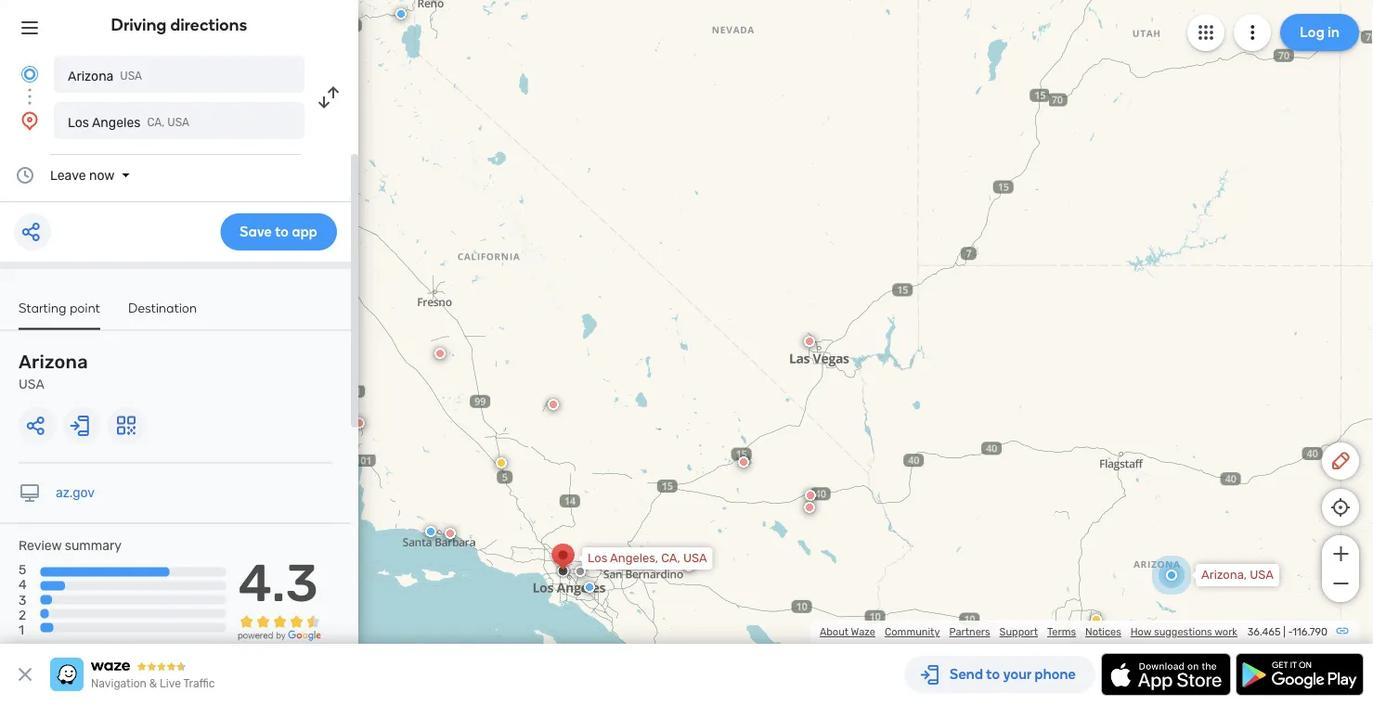 Task type: vqa. For each thing, say whether or not it's contained in the screenshot.
rightmost PM
no



Task type: locate. For each thing, give the bounding box(es) containing it.
arizona usa up angeles
[[68, 68, 142, 84]]

1 vertical spatial arizona
[[19, 352, 88, 373]]

ca, right angeles, on the bottom left of page
[[661, 552, 681, 566]]

zoom out image
[[1329, 573, 1353, 595]]

0 horizontal spatial ca,
[[147, 116, 165, 129]]

partners link
[[950, 626, 991, 639]]

how suggestions work link
[[1131, 626, 1238, 639]]

0 vertical spatial los
[[68, 115, 89, 130]]

0 horizontal spatial hazard image
[[496, 458, 507, 469]]

1
[[19, 623, 24, 638]]

3
[[19, 593, 26, 608]]

clock image
[[14, 164, 36, 187]]

&
[[149, 678, 157, 691]]

0 vertical spatial hazard image
[[496, 458, 507, 469]]

starting point button
[[19, 300, 100, 330]]

review
[[19, 539, 62, 554]]

0 vertical spatial police image
[[396, 8, 407, 20]]

arizona usa
[[68, 68, 142, 84], [19, 352, 88, 392]]

1 horizontal spatial police image
[[425, 527, 436, 538]]

arizona down starting point button
[[19, 352, 88, 373]]

road closed image
[[804, 336, 815, 347], [548, 399, 559, 410], [805, 490, 816, 502], [684, 561, 695, 572]]

work
[[1215, 626, 1238, 639]]

1 horizontal spatial hazard image
[[1091, 615, 1102, 626]]

location image
[[19, 110, 41, 132]]

usa down starting point button
[[19, 377, 44, 392]]

live
[[160, 678, 181, 691]]

destination button
[[128, 300, 197, 328]]

los for angeles,
[[588, 552, 608, 566]]

usa right angeles, on the bottom left of page
[[683, 552, 707, 566]]

los
[[68, 115, 89, 130], [588, 552, 608, 566]]

angeles,
[[610, 552, 659, 566]]

computer image
[[19, 482, 41, 505]]

2 horizontal spatial police image
[[584, 582, 595, 593]]

1 vertical spatial arizona usa
[[19, 352, 88, 392]]

116.790
[[1293, 626, 1328, 639]]

suggestions
[[1154, 626, 1213, 639]]

az.gov link
[[56, 486, 95, 501]]

1 vertical spatial los
[[588, 552, 608, 566]]

navigation
[[91, 678, 147, 691]]

driving directions
[[111, 15, 247, 35]]

arizona up angeles
[[68, 68, 114, 84]]

hazard image
[[496, 458, 507, 469], [1091, 615, 1102, 626]]

ca, inside los angeles ca, usa
[[147, 116, 165, 129]]

starting
[[19, 300, 66, 316]]

how
[[1131, 626, 1152, 639]]

los angeles, ca, usa
[[588, 552, 707, 566]]

los left angeles, on the bottom left of page
[[588, 552, 608, 566]]

usa right angeles
[[167, 116, 190, 129]]

1 vertical spatial ca,
[[661, 552, 681, 566]]

police image
[[396, 8, 407, 20], [425, 527, 436, 538], [584, 582, 595, 593]]

starting point
[[19, 300, 100, 316]]

4.3
[[238, 553, 318, 614]]

ca,
[[147, 116, 165, 129], [661, 552, 681, 566]]

current location image
[[19, 63, 41, 85]]

1 vertical spatial hazard image
[[1091, 615, 1102, 626]]

about
[[820, 626, 849, 639]]

1 horizontal spatial ca,
[[661, 552, 681, 566]]

arizona
[[68, 68, 114, 84], [19, 352, 88, 373]]

about waze community partners support terms notices how suggestions work
[[820, 626, 1238, 639]]

los left angeles
[[68, 115, 89, 130]]

x image
[[14, 664, 36, 686]]

ca, for angeles
[[147, 116, 165, 129]]

0 vertical spatial ca,
[[147, 116, 165, 129]]

usa
[[120, 70, 142, 83], [167, 116, 190, 129], [19, 377, 44, 392], [683, 552, 707, 566], [1250, 568, 1274, 583]]

1 horizontal spatial los
[[588, 552, 608, 566]]

road closed image
[[435, 348, 446, 359], [354, 418, 365, 429], [738, 457, 749, 468], [804, 502, 815, 514], [445, 528, 456, 540]]

angeles
[[92, 115, 141, 130]]

accident image
[[575, 567, 586, 578]]

directions
[[170, 15, 247, 35]]

leave
[[50, 168, 86, 183]]

notices
[[1086, 626, 1122, 639]]

ca, right angeles
[[147, 116, 165, 129]]

waze
[[851, 626, 876, 639]]

usa right arizona,
[[1250, 568, 1274, 583]]

now
[[89, 168, 115, 183]]

0 horizontal spatial los
[[68, 115, 89, 130]]

notices link
[[1086, 626, 1122, 639]]

zoom in image
[[1329, 543, 1353, 566]]

5
[[19, 563, 26, 578]]

-
[[1289, 626, 1293, 639]]

terms link
[[1048, 626, 1076, 639]]

los angeles ca, usa
[[68, 115, 190, 130]]

partners
[[950, 626, 991, 639]]

arizona usa down starting point button
[[19, 352, 88, 392]]

navigation & live traffic
[[91, 678, 215, 691]]

ca, for angeles,
[[661, 552, 681, 566]]



Task type: describe. For each thing, give the bounding box(es) containing it.
traffic
[[183, 678, 215, 691]]

terms
[[1048, 626, 1076, 639]]

0 vertical spatial arizona
[[68, 68, 114, 84]]

|
[[1284, 626, 1286, 639]]

summary
[[65, 539, 122, 554]]

1 vertical spatial police image
[[425, 527, 436, 538]]

2 vertical spatial police image
[[584, 582, 595, 593]]

leave now
[[50, 168, 115, 183]]

0 horizontal spatial police image
[[396, 8, 407, 20]]

usa inside los angeles ca, usa
[[167, 116, 190, 129]]

arizona, usa
[[1202, 568, 1274, 583]]

los for angeles
[[68, 115, 89, 130]]

2
[[19, 608, 26, 623]]

destination
[[128, 300, 197, 316]]

36.465
[[1248, 626, 1281, 639]]

driving
[[111, 15, 167, 35]]

support link
[[1000, 626, 1038, 639]]

arizona,
[[1202, 568, 1247, 583]]

5 4 3 2 1
[[19, 563, 27, 638]]

pencil image
[[1330, 450, 1352, 473]]

0 vertical spatial arizona usa
[[68, 68, 142, 84]]

point
[[70, 300, 100, 316]]

about waze link
[[820, 626, 876, 639]]

az.gov
[[56, 486, 95, 501]]

review summary
[[19, 539, 122, 554]]

36.465 | -116.790
[[1248, 626, 1328, 639]]

support
[[1000, 626, 1038, 639]]

community
[[885, 626, 940, 639]]

community link
[[885, 626, 940, 639]]

link image
[[1335, 624, 1350, 639]]

usa up los angeles ca, usa on the left of page
[[120, 70, 142, 83]]

4
[[19, 578, 27, 593]]



